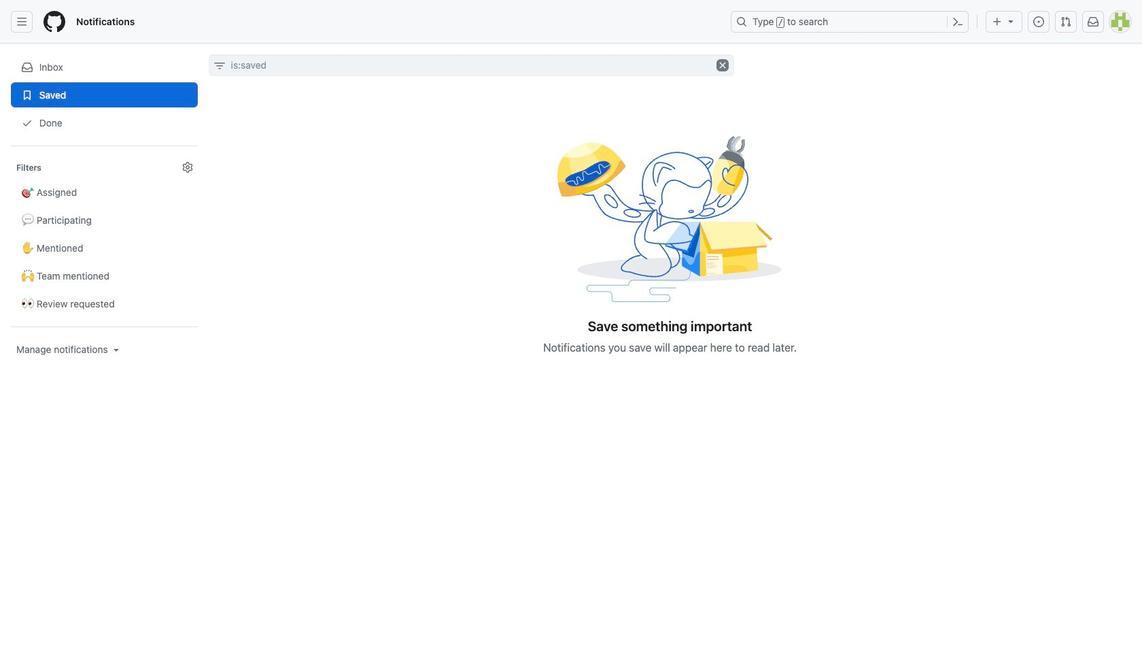 Task type: locate. For each thing, give the bounding box(es) containing it.
1 vertical spatial triangle down image
[[111, 344, 122, 355]]

clear filters image
[[717, 59, 729, 71]]

None search field
[[209, 54, 735, 76]]

plus image
[[993, 16, 1003, 27]]

customize filters image
[[182, 162, 193, 173]]

0 horizontal spatial triangle down image
[[111, 344, 122, 355]]

check image
[[22, 118, 33, 129]]

triangle down image
[[1006, 16, 1017, 27], [111, 344, 122, 355]]

inbox image
[[22, 62, 33, 73]]

save a notification image
[[558, 131, 783, 307]]

1 horizontal spatial triangle down image
[[1006, 16, 1017, 27]]



Task type: describe. For each thing, give the bounding box(es) containing it.
command palette image
[[953, 16, 964, 27]]

0 vertical spatial triangle down image
[[1006, 16, 1017, 27]]

git pull request image
[[1061, 16, 1072, 27]]

homepage image
[[44, 11, 65, 33]]

bookmark image
[[22, 90, 33, 101]]

notifications image
[[1088, 16, 1099, 27]]

issue opened image
[[1034, 16, 1045, 27]]

notifications element
[[11, 44, 198, 411]]

Filter notifications text field
[[209, 54, 735, 76]]

filter image
[[214, 61, 225, 71]]



Task type: vqa. For each thing, say whether or not it's contained in the screenshot.
'plus' icon
yes



